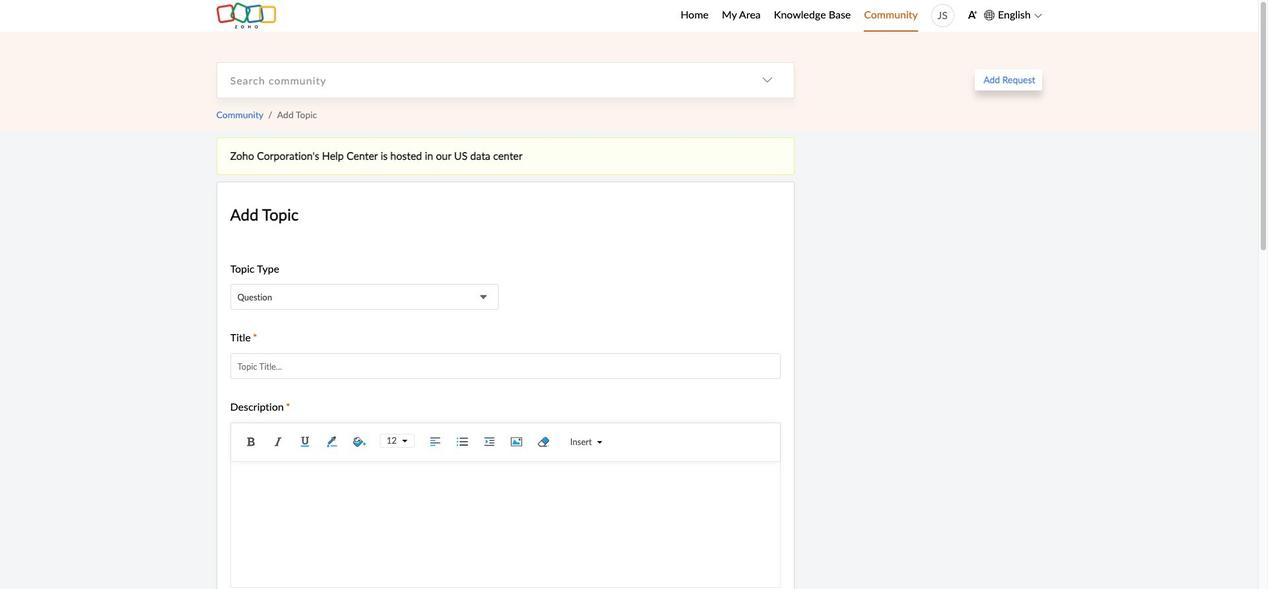 Task type: describe. For each thing, give the bounding box(es) containing it.
italic (ctrl+i) image
[[268, 432, 288, 451]]

font size image
[[397, 438, 407, 444]]

choose languages element
[[984, 7, 1042, 24]]

insert options image
[[592, 440, 603, 445]]

lists image
[[452, 432, 472, 451]]

underline (ctrl+u) image
[[295, 432, 315, 451]]

user preference image
[[967, 10, 977, 20]]



Task type: vqa. For each thing, say whether or not it's contained in the screenshot.
'A Gif showing how to edit the email address that is registered incorrectly.' image
no



Task type: locate. For each thing, give the bounding box(es) containing it.
insert image image
[[506, 432, 526, 451]]

Search community  field
[[217, 63, 741, 98]]

align image
[[425, 432, 445, 451]]

font color image
[[322, 432, 342, 451]]

clear formatting image
[[533, 432, 553, 451]]

choose category element
[[741, 63, 794, 98]]

topic type element
[[230, 284, 499, 310]]

indent image
[[479, 432, 499, 451]]

user preference element
[[967, 6, 977, 26]]

background color image
[[349, 432, 369, 451]]

Topic Title... field
[[230, 353, 780, 379]]

bold (ctrl+b) image
[[241, 432, 261, 451]]

choose category image
[[762, 75, 772, 85]]



